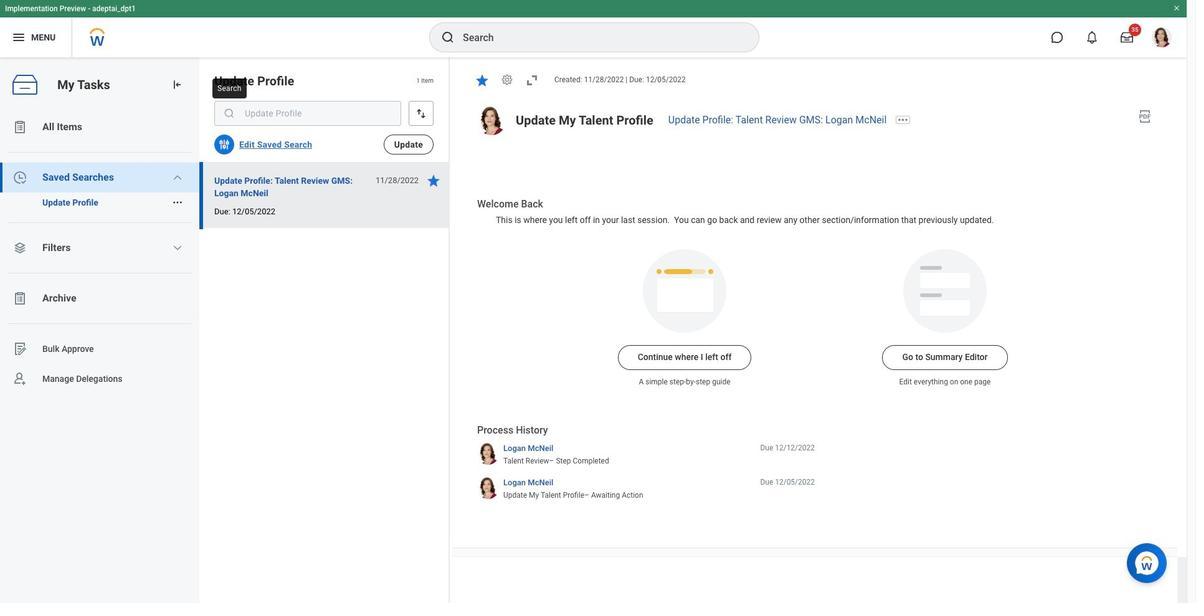 Task type: vqa. For each thing, say whether or not it's contained in the screenshot.
Item List element on the left of page
yes



Task type: locate. For each thing, give the bounding box(es) containing it.
1 vertical spatial star image
[[426, 173, 441, 188]]

list
[[0, 112, 199, 394]]

view printable version (pdf) image
[[1138, 109, 1153, 124]]

clipboard image
[[12, 120, 27, 135], [12, 291, 27, 306]]

tooltip
[[210, 76, 249, 101]]

employee's photo (logan mcneil) image
[[477, 106, 506, 135]]

chevron down image
[[173, 173, 183, 183]]

rename image
[[12, 342, 27, 357]]

clock check image
[[12, 170, 27, 185]]

0 vertical spatial clipboard image
[[12, 120, 27, 135]]

profile logan mcneil image
[[1153, 27, 1172, 50]]

clipboard image down 'perspective' "image"
[[12, 291, 27, 306]]

1 vertical spatial clipboard image
[[12, 291, 27, 306]]

none text field inside item list element
[[214, 101, 401, 126]]

0 vertical spatial star image
[[475, 73, 490, 88]]

transformation import image
[[171, 79, 183, 91]]

clipboard image up clock check 'icon' on the left of the page
[[12, 120, 27, 135]]

inbox large image
[[1121, 31, 1134, 44]]

None text field
[[214, 101, 401, 126]]

close environment banner image
[[1174, 4, 1181, 12]]

star image
[[475, 73, 490, 88], [426, 173, 441, 188]]

banner
[[0, 0, 1187, 57]]

perspective image
[[12, 241, 27, 256]]



Task type: describe. For each thing, give the bounding box(es) containing it.
search image
[[223, 107, 236, 120]]

item list element
[[199, 57, 450, 603]]

2 clipboard image from the top
[[12, 291, 27, 306]]

0 horizontal spatial star image
[[426, 173, 441, 188]]

fullscreen image
[[525, 73, 540, 88]]

justify image
[[11, 30, 26, 45]]

related actions image
[[172, 197, 183, 208]]

gear image
[[501, 74, 514, 86]]

1 horizontal spatial star image
[[475, 73, 490, 88]]

configure image
[[218, 138, 231, 151]]

Search Workday  search field
[[463, 24, 734, 51]]

1 clipboard image from the top
[[12, 120, 27, 135]]

sort image
[[415, 107, 428, 120]]

process history region
[[477, 424, 815, 505]]

notifications large image
[[1086, 31, 1099, 44]]

chevron down image
[[173, 243, 183, 253]]

search image
[[441, 30, 456, 45]]

user plus image
[[12, 372, 27, 386]]



